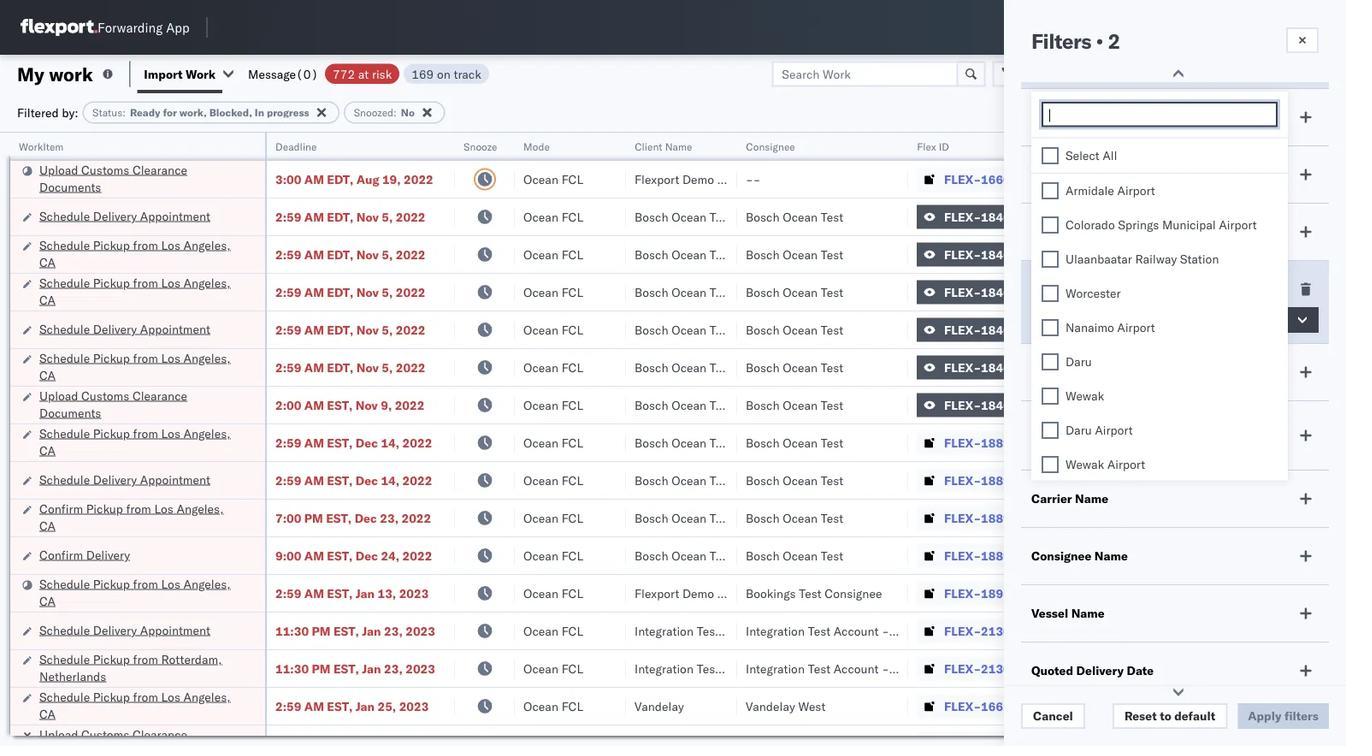 Task type: describe. For each thing, give the bounding box(es) containing it.
workitem
[[19, 140, 64, 153]]

terminal
[[1032, 422, 1082, 437]]

workitem button
[[10, 136, 248, 153]]

flex-1660288
[[945, 172, 1033, 187]]

colorado
[[1066, 217, 1115, 232]]

3 upload customs clearance documents link from the top
[[39, 726, 243, 746]]

schedule for schedule pickup from rotterdam, netherlands button
[[39, 652, 90, 666]]

confirm delivery link
[[39, 546, 130, 563]]

list box containing select all
[[1032, 138, 1288, 746]]

filtered by:
[[17, 105, 78, 120]]

integration for schedule pickup from rotterdam, netherlands
[[746, 661, 805, 676]]

import work button
[[144, 66, 216, 81]]

municipal
[[1163, 217, 1216, 232]]

4 schedule delivery appointment button from the top
[[39, 622, 210, 640]]

1 1846748 from the top
[[981, 209, 1033, 224]]

vandelay for vandelay west
[[746, 699, 795, 714]]

1 horizontal spatial client name
[[1032, 167, 1103, 182]]

10 fcl from the top
[[562, 510, 583, 525]]

app
[[166, 19, 190, 36]]

1 fcl from the top
[[562, 172, 583, 187]]

6 fcl from the top
[[562, 360, 583, 375]]

7 fcl from the top
[[562, 397, 583, 412]]

am for 3:00 am edt, aug 19, 2022's "upload customs clearance documents" button
[[304, 172, 324, 187]]

demo for -
[[683, 172, 714, 187]]

5 fcl from the top
[[562, 322, 583, 337]]

1 5, from the top
[[382, 209, 393, 224]]

arrival port
[[1032, 281, 1098, 296]]

13 fcl from the top
[[562, 623, 583, 638]]

hlxu6269489, for 3rd schedule pickup from los angeles, ca button from the top
[[1145, 359, 1233, 374]]

los for sixth schedule pickup from los angeles, ca button
[[161, 689, 180, 704]]

confirm pickup from los angeles, ca
[[39, 501, 224, 533]]

3:00
[[275, 172, 301, 187]]

2 schedule delivery appointment button from the top
[[39, 320, 210, 339]]

actions
[[1295, 140, 1331, 153]]

2:59 for second "schedule delivery appointment" button from the bottom of the page
[[275, 473, 301, 488]]

ocean fcl for schedule pickup from los angeles, ca link corresponding to sixth schedule pickup from los angeles, ca button
[[524, 699, 583, 714]]

2:59 am est, dec 14, 2022 for schedule delivery appointment
[[275, 473, 432, 488]]

quoted
[[1032, 663, 1074, 678]]

work
[[49, 62, 93, 86]]

4 schedule pickup from los angeles, ca button from the top
[[39, 425, 243, 461]]

appointment for second "schedule delivery appointment" button from the bottom of the page
[[140, 472, 210, 487]]

upload customs clearance documents button for 3:00 am edt, aug 19, 2022
[[39, 161, 243, 197]]

angeles, for schedule pickup from los angeles, ca link corresponding to sixth schedule pickup from los angeles, ca button
[[184, 689, 231, 704]]

3 clearance from the top
[[133, 727, 187, 742]]

daru for daru
[[1066, 354, 1092, 369]]

appointment for first "schedule delivery appointment" button
[[140, 208, 210, 223]]

vessel name
[[1032, 606, 1105, 621]]

ceau7522281, hlxu6269489, hlxu8034992 for second schedule pickup from los angeles, ca button
[[1054, 284, 1319, 299]]

wewak for wewak airport
[[1066, 456, 1105, 471]]

quoted delivery date
[[1032, 663, 1154, 678]]

ocean fcl for schedule pickup from los angeles, ca link associated with 4th schedule pickup from los angeles, ca button from the top of the page
[[524, 435, 583, 450]]

los for 4th schedule pickup from los angeles, ca button from the top of the page
[[161, 426, 180, 441]]

my
[[17, 62, 44, 86]]

2023 for --
[[399, 699, 429, 714]]

account for schedule delivery appointment
[[834, 623, 879, 638]]

jan for --
[[356, 699, 375, 714]]

4 hlxu8034992 from the top
[[1236, 322, 1319, 337]]

pickup for confirm pickup from los angeles, ca button
[[86, 501, 123, 516]]

flex-2130387 for schedule delivery appointment
[[945, 623, 1033, 638]]

consignee name
[[1032, 548, 1128, 563]]

final port
[[1032, 364, 1088, 379]]

port for departure port
[[1093, 224, 1118, 239]]

resize handle column header for mode
[[606, 133, 626, 746]]

4 2:59 am edt, nov 5, 2022 from the top
[[275, 322, 426, 337]]

edt, for upload customs clearance documents link associated with 3:00 am edt, aug 19, 2022
[[327, 172, 354, 187]]

2 1846748 from the top
[[981, 247, 1033, 262]]

jan up the 25,
[[362, 661, 381, 676]]

angeles, for schedule pickup from los angeles, ca link associated with 4th schedule pickup from los angeles, ca button from the top of the page
[[184, 426, 231, 441]]

name inside client name button
[[665, 140, 692, 153]]

Search Shipments (/) text field
[[1019, 15, 1184, 40]]

2 edt, from the top
[[327, 209, 354, 224]]

Search Work text field
[[772, 61, 958, 87]]

port for final port
[[1063, 364, 1088, 379]]

snooze
[[464, 140, 497, 153]]

1 hlxu8034992 from the top
[[1236, 209, 1319, 224]]

1 flex-1846748 from the top
[[945, 209, 1033, 224]]

5 ocean fcl from the top
[[524, 322, 583, 337]]

filters • 2
[[1032, 28, 1121, 54]]

2 am from the top
[[304, 209, 324, 224]]

batch action button
[[1225, 61, 1337, 87]]

2 test123456 from the top
[[1165, 247, 1237, 262]]

1 ceau7522281, from the top
[[1054, 209, 1142, 224]]

schedule delivery appointment for first "schedule delivery appointment" button
[[39, 208, 210, 223]]

nanaimo airport
[[1066, 320, 1156, 335]]

3 customs from the top
[[81, 727, 129, 742]]

flex-1889466 for confirm pickup from los angeles, ca
[[945, 510, 1033, 525]]

5 am from the top
[[304, 322, 324, 337]]

dec for schedule pickup from los angeles, ca
[[356, 435, 378, 450]]

from for sixth schedule pickup from los angeles, ca button from the bottom of the page's schedule pickup from los angeles, ca link
[[133, 237, 158, 252]]

pickup for second schedule pickup from los angeles, ca button
[[93, 275, 130, 290]]

1 2:59 from the top
[[275, 209, 301, 224]]

final
[[1032, 364, 1060, 379]]

ulaanbaatar
[[1066, 251, 1133, 266]]

6 schedule pickup from los angeles, ca button from the top
[[39, 688, 243, 724]]

5 1846748 from the top
[[981, 360, 1033, 375]]

forwarding app
[[98, 19, 190, 36]]

filters
[[1032, 28, 1092, 54]]

flex-1846748 for schedule pickup from los angeles, ca link corresponding to second schedule pickup from los angeles, ca button
[[945, 284, 1033, 299]]

flex-1889466 for schedule pickup from los angeles, ca
[[945, 435, 1033, 450]]

work
[[186, 66, 216, 81]]

1662119
[[981, 699, 1033, 714]]

2 schedule pickup from los angeles, ca button from the top
[[39, 274, 243, 310]]

9 resize handle column header from the left
[[1316, 133, 1336, 746]]

1 test123456 from the top
[[1165, 209, 1237, 224]]

schedule pickup from los angeles, ca for fifth schedule pickup from los angeles, ca button from the top of the page schedule pickup from los angeles, ca link
[[39, 576, 231, 608]]

772 at risk
[[333, 66, 392, 81]]

delivery for 1st "schedule delivery appointment" button from the bottom
[[93, 622, 137, 637]]

mbl/mawb numbers
[[1165, 140, 1270, 153]]

id
[[939, 140, 949, 153]]

19,
[[382, 172, 401, 187]]

4 hlxu6269489, from the top
[[1145, 322, 1233, 337]]

resize handle column header for consignee
[[888, 133, 909, 746]]

on
[[437, 66, 451, 81]]

ocean fcl for upload customs clearance documents link for 2:00 am est, nov 9, 2022
[[524, 397, 583, 412]]

schedule pickup from rotterdam, netherlands button
[[39, 651, 243, 687]]

ocean fcl for schedule delivery appointment link related to 1st "schedule delivery appointment" button from the bottom
[[524, 623, 583, 638]]

3 upload customs clearance documents from the top
[[39, 727, 187, 746]]

1 schedule delivery appointment button from the top
[[39, 207, 210, 226]]

carrier name
[[1032, 491, 1109, 506]]

4 flex-1889466 from the top
[[945, 548, 1033, 563]]

3 schedule pickup from los angeles, ca button from the top
[[39, 349, 243, 385]]

schedule delivery appointment link for second "schedule delivery appointment" button from the top of the page
[[39, 320, 210, 338]]

4 5, from the top
[[382, 322, 393, 337]]

3 lhuu7894563, from the top
[[1054, 548, 1142, 563]]

schedule for second "schedule delivery appointment" button from the top of the page
[[39, 321, 90, 336]]

ceau7522281, hlxu6269489, hlxu8034992 for sixth schedule pickup from los angeles, ca button from the bottom of the page
[[1054, 246, 1319, 261]]

status
[[92, 106, 123, 119]]

flex- for second "schedule delivery appointment" button from the bottom of the page
[[945, 473, 981, 488]]

no
[[401, 106, 415, 119]]

lhuu7894563, for schedule delivery appointment
[[1054, 472, 1142, 487]]

container numbers button
[[1045, 129, 1140, 160]]

cancel
[[1034, 708, 1074, 723]]

4 1889466 from the top
[[981, 548, 1033, 563]]

1 ceau7522281, hlxu6269489, hlxu8034992 from the top
[[1054, 209, 1319, 224]]

from for schedule pickup from los angeles, ca link corresponding to second schedule pickup from los angeles, ca button
[[133, 275, 158, 290]]

5 edt, from the top
[[327, 322, 354, 337]]

schedule pickup from los angeles, ca link for second schedule pickup from los angeles, ca button
[[39, 274, 243, 308]]

customs for 3:00 am edt, aug 19, 2022
[[81, 162, 129, 177]]

numbers for mbl/mawb numbers
[[1227, 140, 1270, 153]]

select
[[1066, 148, 1100, 163]]

departure port
[[1032, 224, 1118, 239]]

abcdefg78456546 for 7:00 pm est, dec 23, 2022
[[1165, 510, 1280, 525]]

2:59 for fifth schedule pickup from los angeles, ca button from the top of the page
[[275, 586, 301, 601]]

documents for 2:00
[[39, 405, 101, 420]]

14 fcl from the top
[[562, 661, 583, 676]]

caiu7969337
[[1054, 171, 1134, 186]]

colorado springs municipal airport
[[1066, 217, 1257, 232]]

dec left 24,
[[356, 548, 378, 563]]

gvcu5265864 for schedule delivery appointment
[[1054, 623, 1138, 638]]

11:30 pm est, jan 23, 2023 for schedule pickup from rotterdam, netherlands
[[275, 661, 435, 676]]

abcd1234560
[[1054, 698, 1139, 713]]

schedule delivery appointment for second "schedule delivery appointment" button from the top of the page
[[39, 321, 210, 336]]

12 fcl from the top
[[562, 586, 583, 601]]

ca for sixth schedule pickup from los angeles, ca button from the bottom of the page's schedule pickup from los angeles, ca link
[[39, 255, 56, 269]]

lhuu7894563, uetu5238478 for schedule pickup from los angeles, ca
[[1054, 435, 1229, 450]]

11 flex- from the top
[[945, 548, 981, 563]]

5, for sixth schedule pickup from los angeles, ca button from the bottom of the page
[[382, 247, 393, 262]]

1 schedule pickup from los angeles, ca button from the top
[[39, 237, 243, 272]]

select all
[[1066, 148, 1118, 163]]

9 fcl from the top
[[562, 473, 583, 488]]

am for "upload customs clearance documents" button associated with 2:00 am est, nov 9, 2022
[[304, 397, 324, 412]]

3 fcl from the top
[[562, 247, 583, 262]]

2 flex- from the top
[[945, 209, 981, 224]]

4 ceau7522281, from the top
[[1054, 322, 1142, 337]]

blocked,
[[209, 106, 252, 119]]

1 hlxu6269489, from the top
[[1145, 209, 1233, 224]]

schedule for second "schedule delivery appointment" button from the bottom of the page
[[39, 472, 90, 487]]

lhuu7894563, uetu5238478 for schedule delivery appointment
[[1054, 472, 1229, 487]]

7:00
[[275, 510, 301, 525]]

railway
[[1136, 251, 1177, 266]]

772
[[333, 66, 355, 81]]

in
[[255, 106, 264, 119]]

date
[[1127, 663, 1154, 678]]

consignee button
[[737, 136, 891, 153]]

schedule pickup from los angeles, ca for schedule pickup from los angeles, ca link associated with 4th schedule pickup from los angeles, ca button from the top of the page
[[39, 426, 231, 458]]

karl for schedule delivery appointment
[[893, 623, 915, 638]]

11:30 for schedule delivery appointment
[[275, 623, 309, 638]]

3 1846748 from the top
[[981, 284, 1033, 299]]

edt, for schedule pickup from los angeles, ca link corresponding to 3rd schedule pickup from los angeles, ca button from the top
[[327, 360, 354, 375]]

3 lhuu7894563, uetu5238478 from the top
[[1054, 548, 1229, 563]]

8 fcl from the top
[[562, 435, 583, 450]]

schedule for 3rd schedule pickup from los angeles, ca button from the top
[[39, 350, 90, 365]]

2:59 am est, dec 14, 2022 for schedule pickup from los angeles, ca
[[275, 435, 432, 450]]

2:00
[[275, 397, 301, 412]]

am for sixth schedule pickup from los angeles, ca button
[[304, 699, 324, 714]]

mbl/mawb numbers button
[[1157, 136, 1347, 153]]

import work
[[144, 66, 216, 81]]

west
[[799, 699, 826, 714]]

mode button
[[515, 136, 609, 153]]

3 uetu5238478 from the top
[[1145, 548, 1229, 563]]

angeles, for 'confirm pickup from los angeles, ca' link
[[177, 501, 224, 516]]

client name inside button
[[635, 140, 692, 153]]

3 schedule delivery appointment button from the top
[[39, 471, 210, 490]]

batch action
[[1251, 66, 1326, 81]]

est, for upload customs clearance documents link for 2:00 am est, nov 9, 2022
[[327, 397, 353, 412]]

•
[[1096, 28, 1104, 54]]

maeu9408431
[[1165, 623, 1252, 638]]

4 fcl from the top
[[562, 284, 583, 299]]

11 fcl from the top
[[562, 548, 583, 563]]

est, for schedule pickup from rotterdam, netherlands 'link'
[[334, 661, 359, 676]]

message
[[248, 66, 296, 81]]

am for 4th schedule pickup from los angeles, ca button from the top of the page
[[304, 435, 324, 450]]

ca for fifth schedule pickup from los angeles, ca button from the top of the page schedule pickup from los angeles, ca link
[[39, 593, 56, 608]]

vandelay for vandelay
[[635, 699, 684, 714]]

appointment for 1st "schedule delivery appointment" button from the bottom
[[140, 622, 210, 637]]

forwarding
[[98, 19, 163, 36]]

3 resize handle column header from the left
[[495, 133, 515, 746]]

2 fcl from the top
[[562, 209, 583, 224]]

terminal (firms code)
[[1032, 422, 1130, 449]]

1660288
[[981, 172, 1033, 187]]

pm for los
[[304, 510, 323, 525]]

1 vertical spatial pm
[[312, 623, 331, 638]]

169 on track
[[412, 66, 481, 81]]

risk
[[372, 66, 392, 81]]

ca for schedule pickup from los angeles, ca link corresponding to sixth schedule pickup from los angeles, ca button
[[39, 706, 56, 721]]

hlxu6269489, for sixth schedule pickup from los angeles, ca button from the bottom of the page
[[1145, 246, 1233, 261]]

flex id
[[917, 140, 949, 153]]

snoozed
[[354, 106, 394, 119]]

4 flex-1846748 from the top
[[945, 322, 1033, 337]]

lagerfeld for schedule pickup from rotterdam, netherlands
[[918, 661, 969, 676]]

(0)
[[296, 66, 318, 81]]

169
[[412, 66, 434, 81]]

flex id button
[[909, 136, 1028, 153]]

4 1846748 from the top
[[981, 322, 1033, 337]]

10 am from the top
[[304, 548, 324, 563]]



Task type: vqa. For each thing, say whether or not it's contained in the screenshot.
1st the 1846748 from the top of the page
yes



Task type: locate. For each thing, give the bounding box(es) containing it.
2 vertical spatial documents
[[39, 744, 101, 746]]

flex- for fifth schedule pickup from los angeles, ca button from the top of the page
[[945, 586, 981, 601]]

client name
[[635, 140, 692, 153], [1032, 167, 1103, 182]]

uetu5238478 right (firms
[[1145, 435, 1229, 450]]

2 ocean fcl from the top
[[524, 209, 583, 224]]

1 vertical spatial 11:30 pm est, jan 23, 2023
[[275, 661, 435, 676]]

appointment for second "schedule delivery appointment" button from the top of the page
[[140, 321, 210, 336]]

lhuu7894563, uetu5238478 up wewak airport
[[1054, 435, 1229, 450]]

upload customs clearance documents for 3:00 am edt, aug 19, 2022
[[39, 162, 187, 194]]

1 vertical spatial documents
[[39, 405, 101, 420]]

est, down '2:59 am est, jan 13, 2023'
[[334, 623, 359, 638]]

work,
[[179, 106, 207, 119]]

2:59 am edt, nov 5, 2022 for 3rd schedule pickup from los angeles, ca button from the top
[[275, 360, 426, 375]]

lhuu7894563, up msdu7304509
[[1054, 548, 1142, 563]]

ceau7522281, down ulaanbaatar
[[1054, 284, 1142, 299]]

2023 down '2:59 am est, jan 13, 2023'
[[406, 623, 435, 638]]

0 vertical spatial upload customs clearance documents link
[[39, 161, 243, 195]]

2 2:59 from the top
[[275, 247, 301, 262]]

airport up wewak airport
[[1095, 422, 1133, 437]]

12 ocean fcl from the top
[[524, 586, 583, 601]]

1 schedule pickup from los angeles, ca from the top
[[39, 237, 231, 269]]

wewak down final port on the right of the page
[[1066, 388, 1105, 403]]

None text field
[[1048, 108, 1276, 123]]

hlxu6269489,
[[1145, 209, 1233, 224], [1145, 246, 1233, 261], [1145, 284, 1233, 299], [1145, 322, 1233, 337], [1145, 359, 1233, 374], [1145, 397, 1233, 412]]

14, up 7:00 pm est, dec 23, 2022
[[381, 473, 400, 488]]

15 flex- from the top
[[945, 699, 981, 714]]

2 2:59 am est, dec 14, 2022 from the top
[[275, 473, 432, 488]]

2 vertical spatial port
[[1063, 364, 1088, 379]]

karl
[[893, 623, 915, 638], [893, 661, 915, 676]]

2 integration test account - karl lagerfeld from the top
[[746, 661, 969, 676]]

2 schedule delivery appointment link from the top
[[39, 320, 210, 338]]

1 vertical spatial 2:59 am est, dec 14, 2022
[[275, 473, 432, 488]]

mode right snooze
[[524, 140, 550, 153]]

flex- for 1st "schedule delivery appointment" button from the bottom
[[945, 623, 981, 638]]

pm for rotterdam,
[[312, 661, 331, 676]]

3 schedule pickup from los angeles, ca from the top
[[39, 350, 231, 382]]

file exception
[[1055, 66, 1135, 81]]

los inside "confirm pickup from los angeles, ca"
[[154, 501, 174, 516]]

15 fcl from the top
[[562, 699, 583, 714]]

est, left the 25,
[[327, 699, 353, 714]]

mode
[[1032, 110, 1064, 124], [524, 140, 550, 153]]

13,
[[378, 586, 396, 601]]

airport
[[1118, 183, 1156, 198], [1219, 217, 1257, 232], [1118, 320, 1156, 335], [1095, 422, 1133, 437], [1108, 456, 1146, 471]]

1 1889466 from the top
[[981, 435, 1033, 450]]

delivery for second "schedule delivery appointment" button from the bottom of the page
[[93, 472, 137, 487]]

0 vertical spatial mode
[[1032, 110, 1064, 124]]

7 ocean fcl from the top
[[524, 397, 583, 412]]

9 flex- from the top
[[945, 473, 981, 488]]

0 vertical spatial upload customs clearance documents
[[39, 162, 187, 194]]

1846748 up final
[[981, 322, 1033, 337]]

2:59 am est, dec 14, 2022 up 7:00 pm est, dec 23, 2022
[[275, 473, 432, 488]]

integration test account - karl lagerfeld up west
[[746, 661, 969, 676]]

3 ca from the top
[[39, 367, 56, 382]]

armidale airport
[[1066, 183, 1156, 198]]

0 vertical spatial account
[[834, 623, 879, 638]]

from inside "confirm pickup from los angeles, ca"
[[126, 501, 151, 516]]

port up ulaanbaatar
[[1093, 224, 1118, 239]]

container
[[1054, 133, 1100, 146]]

3 documents from the top
[[39, 744, 101, 746]]

0 vertical spatial demo
[[683, 172, 714, 187]]

integration down bookings
[[746, 623, 805, 638]]

jan left the 25,
[[356, 699, 375, 714]]

1 vertical spatial daru
[[1066, 422, 1092, 437]]

1 vertical spatial demo
[[683, 586, 714, 601]]

1 lagerfeld from the top
[[918, 623, 969, 638]]

demo left bookings
[[683, 586, 714, 601]]

2 wewak from the top
[[1066, 456, 1105, 471]]

test123456 down municipal
[[1165, 247, 1237, 262]]

flex-2130387 down flex-1893174 at the bottom right of page
[[945, 623, 1033, 638]]

netherlands
[[39, 669, 106, 684]]

1889466 for confirm pickup from los angeles, ca
[[981, 510, 1033, 525]]

0 vertical spatial documents
[[39, 179, 101, 194]]

1 vertical spatial uetu5238478
[[1145, 472, 1229, 487]]

11:30 pm est, jan 23, 2023 up 2:59 am est, jan 25, 2023
[[275, 661, 435, 676]]

test123456 up the station
[[1165, 209, 1237, 224]]

am for second schedule pickup from los angeles, ca button
[[304, 284, 324, 299]]

10 schedule from the top
[[39, 652, 90, 666]]

0 vertical spatial client
[[635, 140, 663, 153]]

6 2:59 from the top
[[275, 435, 301, 450]]

0 vertical spatial 23,
[[380, 510, 399, 525]]

airport right nanaimo
[[1118, 320, 1156, 335]]

rotterdam,
[[161, 652, 222, 666]]

2023 right the 25,
[[399, 699, 429, 714]]

5, for 3rd schedule pickup from los angeles, ca button from the top
[[382, 360, 393, 375]]

pickup
[[93, 237, 130, 252], [93, 275, 130, 290], [93, 350, 130, 365], [93, 426, 130, 441], [86, 501, 123, 516], [93, 576, 130, 591], [93, 652, 130, 666], [93, 689, 130, 704]]

6 1846748 from the top
[[981, 397, 1033, 412]]

lhuu7894563, down wewak airport
[[1054, 472, 1142, 487]]

3 ocean fcl from the top
[[524, 247, 583, 262]]

5 flex- from the top
[[945, 322, 981, 337]]

23, for rotterdam,
[[384, 661, 403, 676]]

1 vertical spatial upload customs clearance documents
[[39, 388, 187, 420]]

2 vertical spatial clearance
[[133, 727, 187, 742]]

upload customs clearance documents link for 2:00 am est, nov 9, 2022
[[39, 387, 243, 421]]

ocean fcl for schedule pickup from los angeles, ca link corresponding to second schedule pickup from los angeles, ca button
[[524, 284, 583, 299]]

list box
[[1032, 138, 1288, 746]]

reset to default button
[[1113, 703, 1228, 729]]

0 vertical spatial lhuu7894563, uetu5238478
[[1054, 435, 1229, 450]]

worcester
[[1066, 285, 1121, 300]]

ulaanbaatar railway station
[[1066, 251, 1220, 266]]

ceau7522281, down nanaimo
[[1054, 359, 1142, 374]]

flex- for confirm pickup from los angeles, ca button
[[945, 510, 981, 525]]

documents for 3:00
[[39, 179, 101, 194]]

schedule inside schedule pickup from rotterdam, netherlands
[[39, 652, 90, 666]]

mode inside button
[[524, 140, 550, 153]]

1846748
[[981, 209, 1033, 224], [981, 247, 1033, 262], [981, 284, 1033, 299], [981, 322, 1033, 337], [981, 360, 1033, 375], [981, 397, 1033, 412]]

1846748 up terminal
[[981, 360, 1033, 375]]

1 ocean fcl from the top
[[524, 172, 583, 187]]

2 vertical spatial lhuu7894563,
[[1054, 548, 1142, 563]]

from inside schedule pickup from rotterdam, netherlands
[[133, 652, 158, 666]]

pm right 7:00
[[304, 510, 323, 525]]

from for schedule pickup from rotterdam, netherlands 'link'
[[133, 652, 158, 666]]

5 ceau7522281, hlxu6269489, hlxu8034992 from the top
[[1054, 359, 1319, 374]]

angeles, for schedule pickup from los angeles, ca link corresponding to second schedule pickup from los angeles, ca button
[[184, 275, 231, 290]]

ceau7522281,
[[1054, 209, 1142, 224], [1054, 246, 1142, 261], [1054, 284, 1142, 299], [1054, 322, 1142, 337], [1054, 359, 1142, 374], [1054, 397, 1142, 412]]

2:59 am est, dec 14, 2022 down 2:00 am est, nov 9, 2022 in the bottom left of the page
[[275, 435, 432, 450]]

client name button
[[626, 136, 720, 153]]

integration
[[746, 623, 805, 638], [746, 661, 805, 676]]

schedule pickup from los angeles, ca button
[[39, 237, 243, 272], [39, 274, 243, 310], [39, 349, 243, 385], [39, 425, 243, 461], [39, 575, 243, 611], [39, 688, 243, 724]]

1 flex-1889466 from the top
[[945, 435, 1033, 450]]

1 lhuu7894563, uetu5238478 from the top
[[1054, 435, 1229, 450]]

1 daru from the top
[[1066, 354, 1092, 369]]

port for arrival port
[[1074, 281, 1098, 296]]

2130387 up 1662119
[[981, 661, 1033, 676]]

5 2:59 am edt, nov 5, 2022 from the top
[[275, 360, 426, 375]]

2 11:30 from the top
[[275, 661, 309, 676]]

2023
[[399, 586, 429, 601], [406, 623, 435, 638], [406, 661, 435, 676], [399, 699, 429, 714]]

5 ceau7522281, from the top
[[1054, 359, 1142, 374]]

1 vertical spatial upload customs clearance documents link
[[39, 387, 243, 421]]

integration up 'vandelay west'
[[746, 661, 805, 676]]

schedule pickup from rotterdam, netherlands
[[39, 652, 222, 684]]

-- down consignee button
[[746, 172, 761, 187]]

ocean fcl for schedule pickup from los angeles, ca link corresponding to 3rd schedule pickup from los angeles, ca button from the top
[[524, 360, 583, 375]]

flex-2130387 up flex-1662119
[[945, 661, 1033, 676]]

1 vertical spatial 23,
[[384, 623, 403, 638]]

flexport. image
[[21, 19, 98, 36]]

0 vertical spatial pm
[[304, 510, 323, 525]]

cancel button
[[1022, 703, 1086, 729]]

to
[[1160, 708, 1172, 723]]

2 vertical spatial lhuu7894563, uetu5238478
[[1054, 548, 1229, 563]]

1 vertical spatial --
[[1165, 699, 1180, 714]]

wewak
[[1066, 388, 1105, 403], [1066, 456, 1105, 471]]

delivery for confirm delivery button
[[86, 547, 130, 562]]

confirm delivery button
[[39, 546, 130, 565]]

23, up 24,
[[380, 510, 399, 525]]

flex- for 4th schedule pickup from los angeles, ca button from the top of the page
[[945, 435, 981, 450]]

0 vertical spatial karl
[[893, 623, 915, 638]]

from for schedule pickup from los angeles, ca link corresponding to 3rd schedule pickup from los angeles, ca button from the top
[[133, 350, 158, 365]]

2:59 am edt, nov 5, 2022 for sixth schedule pickup from los angeles, ca button from the bottom of the page
[[275, 247, 426, 262]]

1 vertical spatial lhuu7894563, uetu5238478
[[1054, 472, 1229, 487]]

None checkbox
[[1042, 147, 1059, 164], [1042, 250, 1059, 267], [1042, 284, 1059, 302], [1042, 319, 1059, 336], [1042, 353, 1059, 370], [1042, 387, 1059, 404], [1042, 456, 1059, 473], [1042, 147, 1059, 164], [1042, 250, 1059, 267], [1042, 284, 1059, 302], [1042, 319, 1059, 336], [1042, 353, 1059, 370], [1042, 387, 1059, 404], [1042, 456, 1059, 473]]

ca
[[39, 255, 56, 269], [39, 292, 56, 307], [39, 367, 56, 382], [39, 443, 56, 458], [39, 518, 56, 533], [39, 593, 56, 608], [39, 706, 56, 721]]

lagerfeld down flex-1893174 at the bottom right of page
[[918, 623, 969, 638]]

ceau7522281, for schedule pickup from los angeles, ca link corresponding to 3rd schedule pickup from los angeles, ca button from the top
[[1054, 359, 1142, 374]]

airport down ymluw236679313
[[1219, 217, 1257, 232]]

numbers down container
[[1054, 147, 1096, 160]]

0 vertical spatial --
[[746, 172, 761, 187]]

3 upload from the top
[[39, 727, 78, 742]]

account for schedule pickup from rotterdam, netherlands
[[834, 661, 879, 676]]

jan down 13,
[[362, 623, 381, 638]]

departure
[[1032, 224, 1090, 239]]

11:30 pm est, jan 23, 2023
[[275, 623, 435, 638], [275, 661, 435, 676]]

1 vertical spatial test123456
[[1165, 247, 1237, 262]]

1 vandelay from the left
[[635, 699, 684, 714]]

3 hlxu6269489, from the top
[[1145, 284, 1233, 299]]

1 2:59 am est, dec 14, 2022 from the top
[[275, 435, 432, 450]]

0 horizontal spatial mode
[[524, 140, 550, 153]]

14, for schedule pickup from los angeles, ca
[[381, 435, 400, 450]]

schedule for second schedule pickup from los angeles, ca button
[[39, 275, 90, 290]]

bookings
[[746, 586, 796, 601]]

snoozed : no
[[354, 106, 415, 119]]

0 horizontal spatial client
[[635, 140, 663, 153]]

1 vertical spatial integration test account - karl lagerfeld
[[746, 661, 969, 676]]

2 vertical spatial uetu5238478
[[1145, 548, 1229, 563]]

0 vertical spatial integration test account - karl lagerfeld
[[746, 623, 969, 638]]

2 vertical spatial pm
[[312, 661, 331, 676]]

1 vertical spatial lhuu7894563,
[[1054, 472, 1142, 487]]

hlxu8034992 for 3rd schedule pickup from los angeles, ca button from the top
[[1236, 359, 1319, 374]]

client
[[635, 140, 663, 153], [1032, 167, 1066, 182]]

for
[[163, 106, 177, 119]]

1 vertical spatial 11:30
[[275, 661, 309, 676]]

integration test account - karl lagerfeld
[[746, 623, 969, 638], [746, 661, 969, 676]]

1 11:30 pm est, jan 23, 2023 from the top
[[275, 623, 435, 638]]

1846748 down 1660288
[[981, 209, 1033, 224]]

0 vertical spatial client name
[[635, 140, 692, 153]]

2023 up 2:59 am est, jan 25, 2023
[[406, 661, 435, 676]]

0 vertical spatial 2:59 am est, dec 14, 2022
[[275, 435, 432, 450]]

file exception button
[[1029, 61, 1146, 87], [1029, 61, 1146, 87]]

0 vertical spatial 2130387
[[981, 623, 1033, 638]]

pickup inside schedule pickup from rotterdam, netherlands
[[93, 652, 130, 666]]

1 vertical spatial 14,
[[381, 473, 400, 488]]

0 vertical spatial integration
[[746, 623, 805, 638]]

upload customs clearance documents link for 3:00 am edt, aug 19, 2022
[[39, 161, 243, 195]]

1 horizontal spatial client
[[1032, 167, 1066, 182]]

1 flex-2130387 from the top
[[945, 623, 1033, 638]]

2
[[1108, 28, 1121, 54]]

from for schedule pickup from los angeles, ca link associated with 4th schedule pickup from los angeles, ca button from the top of the page
[[133, 426, 158, 441]]

est, for schedule pickup from los angeles, ca link associated with 4th schedule pickup from los angeles, ca button from the top of the page
[[327, 435, 353, 450]]

dec down 2:00 am est, nov 9, 2022 in the bottom left of the page
[[356, 435, 378, 450]]

schedule delivery appointment for second "schedule delivery appointment" button from the bottom of the page
[[39, 472, 210, 487]]

flex-1846748 for sixth schedule pickup from los angeles, ca button from the bottom of the page's schedule pickup from los angeles, ca link
[[945, 247, 1033, 262]]

ca inside "confirm pickup from los angeles, ca"
[[39, 518, 56, 533]]

ceau7522281, down the armidale
[[1054, 209, 1142, 224]]

0 horizontal spatial numbers
[[1054, 147, 1096, 160]]

0 vertical spatial flexport
[[635, 172, 680, 187]]

upload customs clearance documents for 2:00 am est, nov 9, 2022
[[39, 388, 187, 420]]

customs for 2:00 am est, nov 9, 2022
[[81, 388, 129, 403]]

: for snoozed
[[394, 106, 397, 119]]

1846748 up arrival
[[981, 247, 1033, 262]]

0 vertical spatial daru
[[1066, 354, 1092, 369]]

5 schedule pickup from los angeles, ca link from the top
[[39, 575, 243, 610]]

schedule pickup from los angeles, ca link for sixth schedule pickup from los angeles, ca button from the bottom of the page
[[39, 237, 243, 271]]

1 vertical spatial gvcu5265864
[[1054, 660, 1138, 675]]

file
[[1055, 66, 1076, 81]]

0 horizontal spatial client name
[[635, 140, 692, 153]]

los for 3rd schedule pickup from los angeles, ca button from the top
[[161, 350, 180, 365]]

2 resize handle column header from the left
[[435, 133, 455, 746]]

2:59 am est, jan 13, 2023
[[275, 586, 429, 601]]

2 documents from the top
[[39, 405, 101, 420]]

2 14, from the top
[[381, 473, 400, 488]]

4 appointment from the top
[[140, 622, 210, 637]]

1 horizontal spatial --
[[1165, 699, 1180, 714]]

est, up 7:00 pm est, dec 23, 2022
[[327, 473, 353, 488]]

pickup for 3rd schedule pickup from los angeles, ca button from the top
[[93, 350, 130, 365]]

dec up 9:00 am est, dec 24, 2022
[[355, 510, 377, 525]]

1846748 down departure
[[981, 284, 1033, 299]]

numbers up ymluw236679313
[[1227, 140, 1270, 153]]

3:00 am edt, aug 19, 2022
[[275, 172, 434, 187]]

gvcu5265864 up abcd1234560
[[1054, 660, 1138, 675]]

delivery for first "schedule delivery appointment" button
[[93, 208, 137, 223]]

airport down (firms
[[1108, 456, 1146, 471]]

angeles, inside "confirm pickup from los angeles, ca"
[[177, 501, 224, 516]]

uetu5238478 for schedule delivery appointment
[[1145, 472, 1229, 487]]

0 vertical spatial lhuu7894563,
[[1054, 435, 1142, 450]]

1 demo from the top
[[683, 172, 714, 187]]

confirm down "confirm pickup from los angeles, ca"
[[39, 547, 83, 562]]

: left "no"
[[394, 106, 397, 119]]

1 uetu5238478 from the top
[[1145, 435, 1229, 450]]

1 2130387 from the top
[[981, 623, 1033, 638]]

clearance for 2:00 am est, nov 9, 2022
[[133, 388, 187, 403]]

pm down '2:59 am est, jan 13, 2023'
[[312, 623, 331, 638]]

flex- for schedule pickup from rotterdam, netherlands button
[[945, 661, 981, 676]]

0 horizontal spatial :
[[123, 106, 126, 119]]

0 vertical spatial uetu5238478
[[1145, 435, 1229, 450]]

6 resize handle column header from the left
[[888, 133, 909, 746]]

confirm inside confirm delivery link
[[39, 547, 83, 562]]

schedule pickup from los angeles, ca link for sixth schedule pickup from los angeles, ca button
[[39, 688, 243, 723]]

3 flex-1889466 from the top
[[945, 510, 1033, 525]]

1 wewak from the top
[[1066, 388, 1105, 403]]

status : ready for work, blocked, in progress
[[92, 106, 309, 119]]

1 integration test account - karl lagerfeld from the top
[[746, 623, 969, 638]]

lhuu7894563, uetu5238478 down wewak airport
[[1054, 472, 1229, 487]]

1 vertical spatial customs
[[81, 388, 129, 403]]

0 vertical spatial abcdefg78456546
[[1165, 473, 1280, 488]]

0 vertical spatial gvcu5265864
[[1054, 623, 1138, 638]]

flex-1660288 button
[[917, 167, 1037, 191], [917, 167, 1037, 191]]

0 vertical spatial 14,
[[381, 435, 400, 450]]

1 vertical spatial integration
[[746, 661, 805, 676]]

11:30
[[275, 623, 309, 638], [275, 661, 309, 676]]

7 am from the top
[[304, 397, 324, 412]]

1 vertical spatial port
[[1074, 281, 1098, 296]]

flex-1893174
[[945, 586, 1033, 601]]

my work
[[17, 62, 93, 86]]

daru airport
[[1066, 422, 1133, 437]]

armidale
[[1066, 183, 1115, 198]]

11:30 down '2:59 am est, jan 13, 2023'
[[275, 623, 309, 638]]

2 vertical spatial upload customs clearance documents
[[39, 727, 187, 746]]

lhuu7894563, uetu5238478 up msdu7304509
[[1054, 548, 1229, 563]]

flex- for sixth schedule pickup from los angeles, ca button
[[945, 699, 981, 714]]

edt, for schedule pickup from los angeles, ca link corresponding to second schedule pickup from los angeles, ca button
[[327, 284, 354, 299]]

0 vertical spatial flex-2130387
[[945, 623, 1033, 638]]

1 vertical spatial client name
[[1032, 167, 1103, 182]]

23, down 13,
[[384, 623, 403, 638]]

est, up 2:59 am est, jan 25, 2023
[[334, 661, 359, 676]]

0 horizontal spatial vandelay
[[635, 699, 684, 714]]

import
[[144, 66, 183, 81]]

8 ocean fcl from the top
[[524, 435, 583, 450]]

upload
[[39, 162, 78, 177], [39, 388, 78, 403], [39, 727, 78, 742]]

ceau7522281, down colorado
[[1054, 246, 1142, 261]]

est, left 9,
[[327, 397, 353, 412]]

flex- for sixth schedule pickup from los angeles, ca button from the bottom of the page
[[945, 247, 981, 262]]

2 vertical spatial upload customs clearance documents link
[[39, 726, 243, 746]]

: left ready
[[123, 106, 126, 119]]

nanaimo
[[1066, 320, 1115, 335]]

los for fifth schedule pickup from los angeles, ca button from the top of the page
[[161, 576, 180, 591]]

1 horizontal spatial vandelay
[[746, 699, 795, 714]]

0 vertical spatial flexport demo consignee
[[635, 172, 775, 187]]

4 2:59 from the top
[[275, 322, 301, 337]]

23, up the 25,
[[384, 661, 403, 676]]

11:30 for schedule pickup from rotterdam, netherlands
[[275, 661, 309, 676]]

upload customs clearance documents link
[[39, 161, 243, 195], [39, 387, 243, 421], [39, 726, 243, 746]]

0 vertical spatial test123456
[[1165, 209, 1237, 224]]

confirm up confirm delivery
[[39, 501, 83, 516]]

gvcu5265864
[[1054, 623, 1138, 638], [1054, 660, 1138, 675]]

1 vertical spatial flexport
[[635, 586, 680, 601]]

pickup for schedule pickup from rotterdam, netherlands button
[[93, 652, 130, 666]]

customs
[[81, 162, 129, 177], [81, 388, 129, 403], [81, 727, 129, 742]]

est, down 2:00 am est, nov 9, 2022 in the bottom left of the page
[[327, 435, 353, 450]]

1 2:59 am edt, nov 5, 2022 from the top
[[275, 209, 426, 224]]

flex-1889466 for schedule delivery appointment
[[945, 473, 1033, 488]]

2:59 for sixth schedule pickup from los angeles, ca button
[[275, 699, 301, 714]]

5 schedule pickup from los angeles, ca button from the top
[[39, 575, 243, 611]]

2 vandelay from the left
[[746, 699, 795, 714]]

ca for schedule pickup from los angeles, ca link corresponding to second schedule pickup from los angeles, ca button
[[39, 292, 56, 307]]

1 vertical spatial upload
[[39, 388, 78, 403]]

schedule pickup from los angeles, ca link for 3rd schedule pickup from los angeles, ca button from the top
[[39, 349, 243, 384]]

vessel
[[1032, 606, 1069, 621]]

1 vertical spatial mode
[[524, 140, 550, 153]]

1 vertical spatial account
[[834, 661, 879, 676]]

1 vertical spatial clearance
[[133, 388, 187, 403]]

lhuu7894563, uetu5238478
[[1054, 435, 1229, 450], [1054, 472, 1229, 487], [1054, 548, 1229, 563]]

1 schedule from the top
[[39, 208, 90, 223]]

2 appointment from the top
[[140, 321, 210, 336]]

1 vertical spatial flexport demo consignee
[[635, 586, 775, 601]]

consignee inside button
[[746, 140, 795, 153]]

schedule for 1st "schedule delivery appointment" button from the bottom
[[39, 622, 90, 637]]

from for schedule pickup from los angeles, ca link corresponding to sixth schedule pickup from los angeles, ca button
[[133, 689, 158, 704]]

2022
[[404, 172, 434, 187], [396, 209, 426, 224], [396, 247, 426, 262], [396, 284, 426, 299], [396, 322, 426, 337], [396, 360, 426, 375], [395, 397, 425, 412], [403, 435, 432, 450], [403, 473, 432, 488], [402, 510, 431, 525], [403, 548, 432, 563]]

resize handle column header
[[245, 133, 265, 746], [435, 133, 455, 746], [495, 133, 515, 746], [606, 133, 626, 746], [717, 133, 737, 746], [888, 133, 909, 746], [1025, 133, 1045, 746], [1136, 133, 1157, 746], [1316, 133, 1336, 746]]

port down ulaanbaatar
[[1074, 281, 1098, 296]]

4 am from the top
[[304, 284, 324, 299]]

dec up 7:00 pm est, dec 23, 2022
[[356, 473, 378, 488]]

1 vertical spatial wewak
[[1066, 456, 1105, 471]]

0 vertical spatial wewak
[[1066, 388, 1105, 403]]

1 vertical spatial 2130387
[[981, 661, 1033, 676]]

0 vertical spatial upload customs clearance documents button
[[39, 161, 243, 197]]

1 horizontal spatial mode
[[1032, 110, 1064, 124]]

1889466
[[981, 435, 1033, 450], [981, 473, 1033, 488], [981, 510, 1033, 525], [981, 548, 1033, 563]]

upload for 3:00 am edt, aug 19, 2022
[[39, 162, 78, 177]]

integration test account - karl lagerfeld down bookings test consignee
[[746, 623, 969, 638]]

12 flex- from the top
[[945, 586, 981, 601]]

schedule pickup from los angeles, ca link
[[39, 237, 243, 271], [39, 274, 243, 308], [39, 349, 243, 384], [39, 425, 243, 459], [39, 575, 243, 610], [39, 688, 243, 723]]

hlxu8034992 for "upload customs clearance documents" button associated with 2:00 am est, nov 9, 2022
[[1236, 397, 1319, 412]]

demo down client name button at the top
[[683, 172, 714, 187]]

2 vertical spatial 23,
[[384, 661, 403, 676]]

3 flex- from the top
[[945, 247, 981, 262]]

9:00 am est, dec 24, 2022
[[275, 548, 432, 563]]

confirm pickup from los angeles, ca link
[[39, 500, 243, 534]]

-- right reset
[[1165, 699, 1180, 714]]

0 vertical spatial port
[[1093, 224, 1118, 239]]

ymluw236679313
[[1165, 172, 1275, 187]]

confirm
[[39, 501, 83, 516], [39, 547, 83, 562]]

uetu5238478 up the maeu9736123
[[1145, 548, 1229, 563]]

pm up 2:59 am est, jan 25, 2023
[[312, 661, 331, 676]]

hlxu6269489, for second schedule pickup from los angeles, ca button
[[1145, 284, 1233, 299]]

2130387 for schedule delivery appointment
[[981, 623, 1033, 638]]

1 vertical spatial client
[[1032, 167, 1066, 182]]

flex- for 3:00 am edt, aug 19, 2022's "upload customs clearance documents" button
[[945, 172, 981, 187]]

ocean
[[524, 172, 559, 187], [524, 209, 559, 224], [672, 209, 707, 224], [783, 209, 818, 224], [524, 247, 559, 262], [672, 247, 707, 262], [783, 247, 818, 262], [524, 284, 559, 299], [672, 284, 707, 299], [783, 284, 818, 299], [524, 322, 559, 337], [672, 322, 707, 337], [783, 322, 818, 337], [524, 360, 559, 375], [672, 360, 707, 375], [783, 360, 818, 375], [524, 397, 559, 412], [672, 397, 707, 412], [783, 397, 818, 412], [524, 435, 559, 450], [672, 435, 707, 450], [783, 435, 818, 450], [524, 473, 559, 488], [672, 473, 707, 488], [783, 473, 818, 488], [524, 510, 559, 525], [672, 510, 707, 525], [783, 510, 818, 525], [524, 548, 559, 563], [672, 548, 707, 563], [783, 548, 818, 563], [524, 586, 559, 601], [524, 623, 559, 638], [524, 661, 559, 676], [524, 699, 559, 714]]

1 vertical spatial karl
[[893, 661, 915, 676]]

2 flex-1846748 from the top
[[945, 247, 1033, 262]]

appointment
[[140, 208, 210, 223], [140, 321, 210, 336], [140, 472, 210, 487], [140, 622, 210, 637]]

0 vertical spatial lagerfeld
[[918, 623, 969, 638]]

4 ceau7522281, hlxu6269489, hlxu8034992 from the top
[[1054, 322, 1319, 337]]

11:30 pm est, jan 23, 2023 down '2:59 am est, jan 13, 2023'
[[275, 623, 435, 638]]

port right final
[[1063, 364, 1088, 379]]

14,
[[381, 435, 400, 450], [381, 473, 400, 488]]

fcl
[[562, 172, 583, 187], [562, 209, 583, 224], [562, 247, 583, 262], [562, 284, 583, 299], [562, 322, 583, 337], [562, 360, 583, 375], [562, 397, 583, 412], [562, 435, 583, 450], [562, 473, 583, 488], [562, 510, 583, 525], [562, 548, 583, 563], [562, 586, 583, 601], [562, 623, 583, 638], [562, 661, 583, 676], [562, 699, 583, 714]]

numbers inside container numbers
[[1054, 147, 1096, 160]]

mbl/mawb
[[1165, 140, 1225, 153]]

jan left 13,
[[356, 586, 375, 601]]

2:59 for sixth schedule pickup from los angeles, ca button from the bottom of the page
[[275, 247, 301, 262]]

hlxu8034992 for second schedule pickup from los angeles, ca button
[[1236, 284, 1319, 299]]

1 vertical spatial lagerfeld
[[918, 661, 969, 676]]

0 vertical spatial 11:30
[[275, 623, 309, 638]]

upload for 2:00 am est, nov 9, 2022
[[39, 388, 78, 403]]

2 vertical spatial customs
[[81, 727, 129, 742]]

9 2:59 from the top
[[275, 699, 301, 714]]

11 ocean fcl from the top
[[524, 548, 583, 563]]

default
[[1175, 708, 1216, 723]]

gvcu5265864 down vessel name
[[1054, 623, 1138, 638]]

14 flex- from the top
[[945, 661, 981, 676]]

deadline
[[275, 140, 317, 153]]

2:59 am edt, nov 5, 2022 for second schedule pickup from los angeles, ca button
[[275, 284, 426, 299]]

schedule for sixth schedule pickup from los angeles, ca button from the bottom of the page
[[39, 237, 90, 252]]

2 ca from the top
[[39, 292, 56, 307]]

client inside button
[[635, 140, 663, 153]]

0 horizontal spatial --
[[746, 172, 761, 187]]

ocean fcl for schedule delivery appointment link associated with second "schedule delivery appointment" button from the bottom of the page
[[524, 473, 583, 488]]

8 am from the top
[[304, 435, 324, 450]]

bosch ocean test
[[635, 209, 733, 224], [746, 209, 844, 224], [635, 247, 733, 262], [746, 247, 844, 262], [635, 284, 733, 299], [746, 284, 844, 299], [635, 322, 733, 337], [746, 322, 844, 337], [635, 360, 733, 375], [746, 360, 844, 375], [635, 397, 733, 412], [746, 397, 844, 412], [635, 435, 733, 450], [746, 435, 844, 450], [635, 473, 733, 488], [746, 473, 844, 488], [635, 510, 733, 525], [746, 510, 844, 525], [635, 548, 733, 563], [746, 548, 844, 563]]

forwarding app link
[[21, 19, 190, 36]]

ceau7522281, hlxu6269489, hlxu8034992 for "upload customs clearance documents" button associated with 2:00 am est, nov 9, 2022
[[1054, 397, 1319, 412]]

ceau7522281, up daru airport
[[1054, 397, 1142, 412]]

1 vertical spatial flex-2130387
[[945, 661, 1033, 676]]

23, for los
[[380, 510, 399, 525]]

est, up 9:00 am est, dec 24, 2022
[[326, 510, 352, 525]]

los for sixth schedule pickup from los angeles, ca button from the bottom of the page
[[161, 237, 180, 252]]

flex-1662119
[[945, 699, 1033, 714]]

None checkbox
[[1042, 182, 1059, 199], [1042, 216, 1059, 233], [1042, 421, 1059, 438], [1042, 182, 1059, 199], [1042, 216, 1059, 233], [1042, 421, 1059, 438]]

clearance for 3:00 am edt, aug 19, 2022
[[133, 162, 187, 177]]

1 vertical spatial upload customs clearance documents button
[[39, 387, 243, 423]]

1846748 down final
[[981, 397, 1033, 412]]

2 vertical spatial upload
[[39, 727, 78, 742]]

at
[[358, 66, 369, 81]]

est, for 'confirm pickup from los angeles, ca' link
[[326, 510, 352, 525]]

2 uetu5238478 from the top
[[1145, 472, 1229, 487]]

confirm delivery
[[39, 547, 130, 562]]

maeu9736123
[[1165, 586, 1252, 601]]

14, down 9,
[[381, 435, 400, 450]]

0 vertical spatial clearance
[[133, 162, 187, 177]]

1 vertical spatial confirm
[[39, 547, 83, 562]]

flex-2130387
[[945, 623, 1033, 638], [945, 661, 1033, 676]]

2130387 down 1893174
[[981, 623, 1033, 638]]

confirm for confirm delivery
[[39, 547, 83, 562]]

ceau7522281, down worcester
[[1054, 322, 1142, 337]]

jan for maeu9736123
[[356, 586, 375, 601]]

3 schedule pickup from los angeles, ca link from the top
[[39, 349, 243, 384]]

2023 right 13,
[[399, 586, 429, 601]]

airport up 'springs' in the top of the page
[[1118, 183, 1156, 198]]

5 hlxu6269489, from the top
[[1145, 359, 1233, 374]]

2 flex-2130387 from the top
[[945, 661, 1033, 676]]

am for second "schedule delivery appointment" button from the bottom of the page
[[304, 473, 324, 488]]

11:30 up 2:59 am est, jan 25, 2023
[[275, 661, 309, 676]]

1 upload customs clearance documents link from the top
[[39, 161, 243, 195]]

springs
[[1119, 217, 1160, 232]]

progress
[[267, 106, 309, 119]]

mode up container
[[1032, 110, 1064, 124]]

6 edt, from the top
[[327, 360, 354, 375]]

jan for maeu9408431
[[362, 623, 381, 638]]

airport for armidale airport
[[1118, 183, 1156, 198]]

upload customs clearance documents button
[[39, 161, 243, 197], [39, 387, 243, 423]]

3 flex-1846748 from the top
[[945, 284, 1033, 299]]

0 vertical spatial 11:30 pm est, jan 23, 2023
[[275, 623, 435, 638]]

2 lagerfeld from the top
[[918, 661, 969, 676]]

3 5, from the top
[[382, 284, 393, 299]]

confirm inside "confirm pickup from los angeles, ca"
[[39, 501, 83, 516]]

wewak down terminal (firms code)
[[1066, 456, 1105, 471]]

6 hlxu6269489, from the top
[[1145, 397, 1233, 412]]

2 abcdefg78456546 from the top
[[1165, 510, 1280, 525]]

angeles,
[[184, 237, 231, 252], [184, 275, 231, 290], [184, 350, 231, 365], [184, 426, 231, 441], [177, 501, 224, 516], [184, 576, 231, 591], [184, 689, 231, 704]]

1 vertical spatial abcdefg78456546
[[1165, 510, 1280, 525]]

0 vertical spatial upload
[[39, 162, 78, 177]]

wewak for wewak
[[1066, 388, 1105, 403]]

1 horizontal spatial numbers
[[1227, 140, 1270, 153]]

7:00 pm est, dec 23, 2022
[[275, 510, 431, 525]]

6 ceau7522281, from the top
[[1054, 397, 1142, 412]]

schedule delivery appointment
[[39, 208, 210, 223], [39, 321, 210, 336], [39, 472, 210, 487], [39, 622, 210, 637]]

0 vertical spatial customs
[[81, 162, 129, 177]]

5 schedule from the top
[[39, 350, 90, 365]]

uetu5238478 down wewak airport
[[1145, 472, 1229, 487]]

lhuu7894563, up wewak airport
[[1054, 435, 1142, 450]]

schedule pickup from los angeles, ca link for fifth schedule pickup from los angeles, ca button from the top of the page
[[39, 575, 243, 610]]

1889466 for schedule delivery appointment
[[981, 473, 1033, 488]]

ceau7522281, for upload customs clearance documents link for 2:00 am est, nov 9, 2022
[[1054, 397, 1142, 412]]

ocean fcl for sixth schedule pickup from los angeles, ca button from the bottom of the page's schedule pickup from los angeles, ca link
[[524, 247, 583, 262]]

9,
[[381, 397, 392, 412]]

0 vertical spatial confirm
[[39, 501, 83, 516]]

pickup inside "confirm pickup from los angeles, ca"
[[86, 501, 123, 516]]

6 ca from the top
[[39, 593, 56, 608]]

resize handle column header for client name
[[717, 133, 737, 746]]

1 horizontal spatial :
[[394, 106, 397, 119]]

est, up '2:59 am est, jan 13, 2023'
[[327, 548, 353, 563]]

7 flex- from the top
[[945, 397, 981, 412]]

confirm pickup from los angeles, ca button
[[39, 500, 243, 536]]

5, for second schedule pickup from los angeles, ca button
[[382, 284, 393, 299]]

est, down 9:00 am est, dec 24, 2022
[[327, 586, 353, 601]]

lagerfeld up flex-1662119
[[918, 661, 969, 676]]

pickup for 4th schedule pickup from los angeles, ca button from the top of the page
[[93, 426, 130, 441]]



